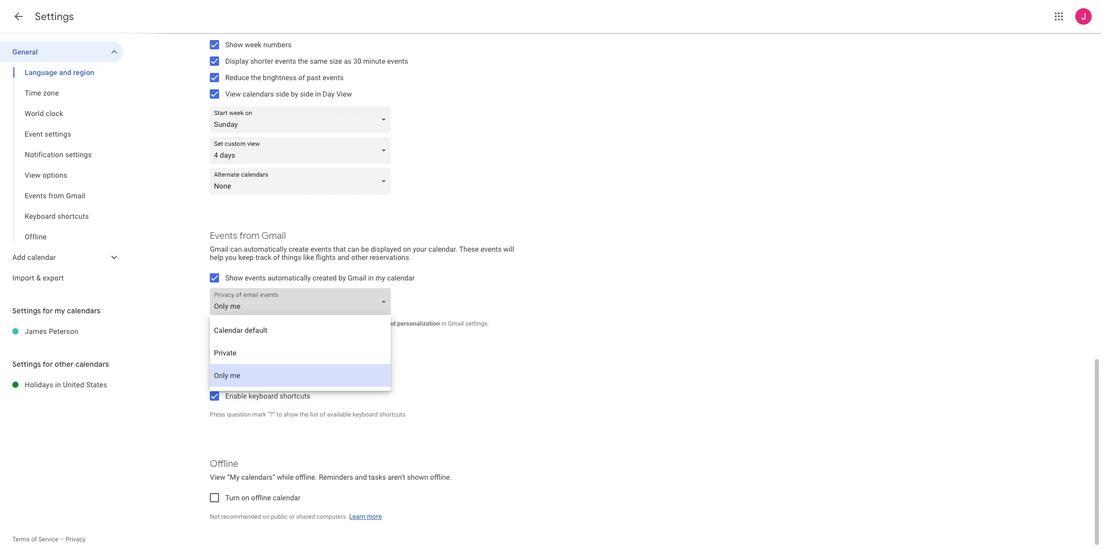 Task type: vqa. For each thing, say whether or not it's contained in the screenshot.
top 12
no



Task type: describe. For each thing, give the bounding box(es) containing it.
view down reduce
[[225, 90, 241, 98]]

holidays in united states link
[[25, 375, 123, 396]]

options
[[43, 171, 67, 180]]

offline for offline
[[25, 233, 47, 241]]

1 vertical spatial my
[[55, 307, 65, 316]]

0 vertical spatial calendars
[[243, 90, 274, 98]]

get
[[218, 320, 227, 327]]

terms
[[12, 537, 30, 544]]

flights
[[316, 254, 336, 262]]

settings heading
[[35, 10, 74, 23]]

reservations.
[[370, 254, 411, 262]]

shared
[[296, 514, 315, 521]]

events up reduce the brightness of past events
[[275, 57, 296, 65]]

reduce
[[225, 74, 249, 82]]

must
[[293, 320, 307, 327]]

calendars for settings for my calendars
[[67, 307, 101, 316]]

gmail inside to get events from gmail, you must also turn on smart features and personalization in gmail settings. learn more
[[448, 320, 464, 327]]

week
[[245, 41, 262, 49]]

view inside tree
[[25, 171, 41, 180]]

reminders
[[319, 474, 353, 482]]

created
[[313, 274, 337, 282]]

world clock
[[25, 110, 63, 118]]

personalization
[[397, 320, 440, 327]]

privacy
[[66, 537, 86, 544]]

clock
[[46, 110, 63, 118]]

2 vertical spatial calendar
[[273, 494, 301, 503]]

show events automatically created by gmail in my calendar
[[225, 274, 415, 282]]

terms of service – privacy
[[12, 537, 86, 544]]

1 can from the left
[[230, 245, 242, 254]]

shorter
[[250, 57, 273, 65]]

2 offline. from the left
[[430, 474, 452, 482]]

shown
[[407, 474, 428, 482]]

you inside the events from gmail gmail can automatically create events that can be displayed on your calendar. these events will help you keep track of things like flights and other reservations.
[[225, 254, 237, 262]]

&
[[36, 274, 41, 282]]

import & export
[[12, 274, 64, 282]]

settings for settings for other calendars
[[12, 360, 41, 369]]

"?"
[[268, 412, 275, 419]]

region
[[73, 68, 94, 77]]

display
[[225, 57, 249, 65]]

notification
[[25, 151, 63, 159]]

show for show week numbers
[[225, 41, 243, 49]]

not
[[210, 514, 220, 521]]

public
[[271, 514, 288, 521]]

gmail down be
[[348, 274, 366, 282]]

other inside the events from gmail gmail can automatically create events that can be displayed on your calendar. these events will help you keep track of things like flights and other reservations.
[[351, 254, 368, 262]]

question
[[227, 412, 251, 419]]

1 horizontal spatial by
[[339, 274, 346, 282]]

peterson
[[49, 328, 78, 336]]

add
[[12, 254, 25, 262]]

for for other
[[43, 360, 53, 369]]

to get events from gmail, you must also turn on smart features and personalization in gmail settings. learn more
[[210, 320, 489, 335]]

settings for settings
[[35, 10, 74, 23]]

of right list
[[320, 412, 326, 419]]

for for my
[[43, 307, 53, 316]]

events from gmail
[[25, 192, 85, 200]]

gmail up track
[[262, 230, 286, 242]]

things
[[282, 254, 301, 262]]

in inside holidays in united states link
[[55, 381, 61, 389]]

import
[[12, 274, 34, 282]]

world
[[25, 110, 44, 118]]

language
[[25, 68, 57, 77]]

brightness
[[263, 74, 297, 82]]

from for events from gmail gmail can automatically create events that can be displayed on your calendar. these events will help you keep track of things like flights and other reservations.
[[239, 230, 260, 242]]

2 can from the left
[[348, 245, 359, 254]]

events left that
[[311, 245, 332, 254]]

events inside to get events from gmail, you must also turn on smart features and personalization in gmail settings. learn more
[[229, 320, 247, 327]]

more inside to get events from gmail, you must also turn on smart features and personalization in gmail settings. learn more
[[228, 327, 243, 335]]

james peterson
[[25, 328, 78, 336]]

same
[[310, 57, 328, 65]]

events for events from gmail gmail can automatically create events that can be displayed on your calendar. these events will help you keep track of things like flights and other reservations.
[[210, 230, 237, 242]]

view options
[[25, 171, 67, 180]]

press question mark "?" to show the list of available keyboard shortcuts
[[210, 412, 406, 419]]

add calendar
[[12, 254, 56, 262]]

–
[[60, 537, 64, 544]]

export
[[43, 274, 64, 282]]

show for show events automatically created by gmail in my calendar
[[225, 274, 243, 282]]

day
[[323, 90, 335, 98]]

1 offline. from the left
[[295, 474, 317, 482]]

tasks
[[369, 474, 386, 482]]

track
[[255, 254, 271, 262]]

your
[[413, 245, 427, 254]]

0 vertical spatial by
[[291, 90, 298, 98]]

service
[[38, 537, 58, 544]]

computers.
[[317, 514, 348, 521]]

from for events from gmail
[[48, 192, 64, 200]]

smart
[[342, 320, 359, 327]]

1 vertical spatial learn
[[349, 513, 366, 521]]

settings for event settings
[[45, 130, 71, 138]]

help
[[210, 254, 223, 262]]

enable
[[225, 392, 247, 401]]

display shorter events the same size as 30 minute events
[[225, 57, 408, 65]]

events left will
[[481, 245, 502, 254]]

tree containing general
[[0, 42, 123, 289]]

2 side from the left
[[300, 90, 313, 98]]

notification settings
[[25, 151, 92, 159]]

offline for offline view "my calendars" while offline. reminders and tasks aren't shown offline.
[[210, 459, 238, 470]]

learn inside to get events from gmail, you must also turn on smart features and personalization in gmail settings. learn more
[[210, 327, 226, 335]]

united
[[63, 381, 84, 389]]

event
[[25, 130, 43, 138]]

30
[[353, 57, 361, 65]]

terms of service link
[[12, 537, 58, 544]]

settings for my calendars
[[12, 307, 101, 316]]

or
[[289, 514, 295, 521]]

events down the size
[[323, 74, 344, 82]]

minute
[[363, 57, 385, 65]]

numbers
[[263, 41, 292, 49]]

turn
[[225, 494, 240, 503]]

privacy of email events list box
[[210, 315, 391, 391]]

and inside the events from gmail gmail can automatically create events that can be displayed on your calendar. these events will help you keep track of things like flights and other reservations.
[[338, 254, 350, 262]]

events for events from gmail
[[25, 192, 47, 200]]

1 vertical spatial other
[[55, 360, 74, 369]]

like
[[303, 254, 314, 262]]

general tree item
[[0, 42, 123, 62]]

offline
[[251, 494, 271, 503]]

states
[[86, 381, 107, 389]]

james
[[25, 328, 47, 336]]



Task type: locate. For each thing, give the bounding box(es) containing it.
keyboard inside tree
[[25, 212, 56, 221]]

calendar default option
[[210, 319, 391, 342]]

keyboard shortcuts down events from gmail at left
[[25, 212, 89, 221]]

in down reservations.
[[368, 274, 374, 282]]

for up james peterson
[[43, 307, 53, 316]]

1 vertical spatial the
[[251, 74, 261, 82]]

0 horizontal spatial can
[[230, 245, 242, 254]]

offline up "my
[[210, 459, 238, 470]]

of left the past
[[298, 74, 305, 82]]

other right that
[[351, 254, 368, 262]]

on inside to get events from gmail, you must also turn on smart features and personalization in gmail settings. learn more
[[334, 320, 341, 327]]

show week numbers
[[225, 41, 292, 49]]

events up the "help"
[[210, 230, 237, 242]]

gmail left keep
[[210, 245, 229, 254]]

1 vertical spatial you
[[282, 320, 291, 327]]

from inside to get events from gmail, you must also turn on smart features and personalization in gmail settings. learn more
[[248, 320, 261, 327]]

0 horizontal spatial events
[[25, 192, 47, 200]]

1 vertical spatial for
[[43, 360, 53, 369]]

0 horizontal spatial keyboard shortcuts
[[25, 212, 89, 221]]

aren't
[[388, 474, 405, 482]]

from up keep
[[239, 230, 260, 242]]

0 horizontal spatial you
[[225, 254, 237, 262]]

1 horizontal spatial you
[[282, 320, 291, 327]]

features
[[361, 320, 384, 327]]

1 vertical spatial calendars
[[67, 307, 101, 316]]

on inside the events from gmail gmail can automatically create events that can be displayed on your calendar. these events will help you keep track of things like flights and other reservations.
[[403, 245, 411, 254]]

show
[[225, 41, 243, 49], [225, 274, 243, 282]]

tree
[[0, 42, 123, 289]]

of right track
[[273, 254, 280, 262]]

create
[[289, 245, 309, 254]]

more
[[228, 327, 243, 335], [367, 513, 382, 521]]

2 horizontal spatial calendar
[[387, 274, 415, 282]]

automatically
[[244, 245, 287, 254], [268, 274, 311, 282]]

1 vertical spatial events
[[210, 230, 237, 242]]

settings for settings for my calendars
[[12, 307, 41, 316]]

you left must
[[282, 320, 291, 327]]

automatically inside the events from gmail gmail can automatically create events that can be displayed on your calendar. these events will help you keep track of things like flights and other reservations.
[[244, 245, 287, 254]]

available
[[327, 412, 351, 419]]

calendar up &
[[27, 254, 56, 262]]

1 vertical spatial more
[[367, 513, 382, 521]]

settings for notification settings
[[65, 151, 92, 159]]

holidays
[[25, 381, 53, 389]]

view
[[225, 90, 241, 98], [336, 90, 352, 98], [25, 171, 41, 180], [210, 474, 225, 482]]

show up display
[[225, 41, 243, 49]]

settings for other calendars
[[12, 360, 109, 369]]

calendars
[[243, 90, 274, 98], [67, 307, 101, 316], [75, 360, 109, 369]]

offline. right 'shown'
[[430, 474, 452, 482]]

0 vertical spatial keyboard
[[25, 212, 56, 221]]

1 horizontal spatial more
[[367, 513, 382, 521]]

1 vertical spatial settings
[[65, 151, 92, 159]]

side down reduce the brightness of past events
[[276, 90, 289, 98]]

offline inside offline view "my calendars" while offline. reminders and tasks aren't shown offline.
[[210, 459, 238, 470]]

gmail left 'settings.'
[[448, 320, 464, 327]]

0 vertical spatial more
[[228, 327, 243, 335]]

will
[[504, 245, 514, 254]]

0 vertical spatial you
[[225, 254, 237, 262]]

1 vertical spatial offline
[[210, 459, 238, 470]]

0 horizontal spatial learn more link
[[210, 327, 243, 335]]

1 horizontal spatial can
[[348, 245, 359, 254]]

turn on offline calendar
[[225, 494, 301, 503]]

that
[[333, 245, 346, 254]]

and left tasks
[[355, 474, 367, 482]]

size
[[329, 57, 342, 65]]

can right the "help"
[[230, 245, 242, 254]]

other
[[351, 254, 368, 262], [55, 360, 74, 369]]

1 vertical spatial learn more link
[[349, 513, 382, 521]]

2 show from the top
[[225, 274, 243, 282]]

the down shorter
[[251, 74, 261, 82]]

the
[[298, 57, 308, 65], [251, 74, 261, 82], [300, 412, 309, 419]]

0 horizontal spatial keyboard
[[249, 392, 278, 401]]

1 vertical spatial keyboard shortcuts
[[210, 371, 292, 383]]

0 vertical spatial from
[[48, 192, 64, 200]]

view calendars side by side in day view
[[225, 90, 352, 98]]

keyboard up "enable" on the bottom
[[210, 371, 250, 383]]

events down view options
[[25, 192, 47, 200]]

past
[[307, 74, 321, 82]]

settings up james
[[12, 307, 41, 316]]

only me option
[[210, 365, 391, 387]]

privacy link
[[66, 537, 86, 544]]

0 horizontal spatial calendar
[[27, 254, 56, 262]]

keyboard shortcuts up "enable" on the bottom
[[210, 371, 292, 383]]

keyboard shortcuts inside tree
[[25, 212, 89, 221]]

automatically left create
[[244, 245, 287, 254]]

in right "personalization"
[[442, 320, 447, 327]]

settings
[[45, 130, 71, 138], [65, 151, 92, 159]]

time
[[25, 89, 41, 97]]

from down options
[[48, 192, 64, 200]]

language and region
[[25, 68, 94, 77]]

0 horizontal spatial keyboard
[[25, 212, 56, 221]]

private option
[[210, 342, 391, 365]]

0 vertical spatial other
[[351, 254, 368, 262]]

1 show from the top
[[225, 41, 243, 49]]

calendars down reduce
[[243, 90, 274, 98]]

calendar up or
[[273, 494, 301, 503]]

1 vertical spatial settings
[[12, 307, 41, 316]]

group containing language and region
[[0, 62, 123, 247]]

learn more link right "computers."
[[349, 513, 382, 521]]

0 vertical spatial settings
[[35, 10, 74, 23]]

calendar down reservations.
[[387, 274, 415, 282]]

1 horizontal spatial my
[[376, 274, 385, 282]]

my up 'james peterson' tree item
[[55, 307, 65, 316]]

1 horizontal spatial side
[[300, 90, 313, 98]]

events inside the events from gmail gmail can automatically create events that can be displayed on your calendar. these events will help you keep track of things like flights and other reservations.
[[210, 230, 237, 242]]

from left gmail,
[[248, 320, 261, 327]]

calendar inside tree
[[27, 254, 56, 262]]

2 vertical spatial from
[[248, 320, 261, 327]]

on right turn
[[241, 494, 250, 503]]

show down keep
[[225, 274, 243, 282]]

and right flights
[[338, 254, 350, 262]]

for up holidays
[[43, 360, 53, 369]]

shortcuts
[[57, 212, 89, 221], [252, 371, 292, 383], [280, 392, 310, 401], [379, 412, 406, 419]]

view left options
[[25, 171, 41, 180]]

1 horizontal spatial calendar
[[273, 494, 301, 503]]

1 side from the left
[[276, 90, 289, 98]]

0 vertical spatial settings
[[45, 130, 71, 138]]

offline
[[25, 233, 47, 241], [210, 459, 238, 470]]

2 for from the top
[[43, 360, 53, 369]]

by down reduce the brightness of past events
[[291, 90, 298, 98]]

in inside to get events from gmail, you must also turn on smart features and personalization in gmail settings. learn more
[[442, 320, 447, 327]]

be
[[361, 245, 369, 254]]

events
[[25, 192, 47, 200], [210, 230, 237, 242]]

1 vertical spatial by
[[339, 274, 346, 282]]

2 vertical spatial the
[[300, 412, 309, 419]]

side
[[276, 90, 289, 98], [300, 90, 313, 98]]

keyboard right available
[[353, 412, 378, 419]]

on inside the not recommended on public or shared computers. learn more
[[263, 514, 270, 521]]

0 vertical spatial for
[[43, 307, 53, 316]]

1 vertical spatial calendar
[[387, 274, 415, 282]]

in
[[315, 90, 321, 98], [368, 274, 374, 282], [442, 320, 447, 327], [55, 381, 61, 389]]

events from gmail gmail can automatically create events that can be displayed on your calendar. these events will help you keep track of things like flights and other reservations.
[[210, 230, 514, 262]]

of inside the events from gmail gmail can automatically create events that can be displayed on your calendar. these events will help you keep track of things like flights and other reservations.
[[273, 254, 280, 262]]

side down the past
[[300, 90, 313, 98]]

0 horizontal spatial offline.
[[295, 474, 317, 482]]

these
[[459, 245, 479, 254]]

automatically down things
[[268, 274, 311, 282]]

1 vertical spatial keyboard
[[353, 412, 378, 419]]

1 vertical spatial show
[[225, 274, 243, 282]]

2 vertical spatial settings
[[12, 360, 41, 369]]

learn more link left gmail,
[[210, 327, 243, 335]]

settings up holidays
[[12, 360, 41, 369]]

settings up options
[[65, 151, 92, 159]]

and
[[59, 68, 71, 77], [338, 254, 350, 262], [385, 320, 396, 327], [355, 474, 367, 482]]

0 horizontal spatial learn
[[210, 327, 226, 335]]

0 vertical spatial my
[[376, 274, 385, 282]]

view left "my
[[210, 474, 225, 482]]

events right minute in the left top of the page
[[387, 57, 408, 65]]

gmail down options
[[66, 192, 85, 200]]

the left list
[[300, 412, 309, 419]]

0 horizontal spatial side
[[276, 90, 289, 98]]

settings right go back icon
[[35, 10, 74, 23]]

events down track
[[245, 274, 266, 282]]

offline up add calendar
[[25, 233, 47, 241]]

more right "get"
[[228, 327, 243, 335]]

events right "get"
[[229, 320, 247, 327]]

0 vertical spatial show
[[225, 41, 243, 49]]

gmail
[[66, 192, 85, 200], [262, 230, 286, 242], [210, 245, 229, 254], [348, 274, 366, 282], [448, 320, 464, 327]]

recommended
[[221, 514, 261, 521]]

settings up notification settings
[[45, 130, 71, 138]]

gmail,
[[263, 320, 280, 327]]

0 vertical spatial keyboard
[[249, 392, 278, 401]]

1 horizontal spatial events
[[210, 230, 237, 242]]

0 horizontal spatial more
[[228, 327, 243, 335]]

1 vertical spatial from
[[239, 230, 260, 242]]

holidays in united states
[[25, 381, 107, 389]]

on left your at left top
[[403, 245, 411, 254]]

settings.
[[466, 320, 489, 327]]

1 vertical spatial keyboard
[[210, 371, 250, 383]]

by right created
[[339, 274, 346, 282]]

settings
[[35, 10, 74, 23], [12, 307, 41, 316], [12, 360, 41, 369]]

calendars up peterson
[[67, 307, 101, 316]]

1 horizontal spatial keyboard
[[210, 371, 250, 383]]

and left region
[[59, 68, 71, 77]]

None field
[[210, 106, 395, 133], [210, 137, 395, 164], [210, 168, 395, 195], [210, 289, 395, 315], [210, 106, 395, 133], [210, 137, 395, 164], [210, 168, 395, 195], [210, 289, 395, 315]]

offline view "my calendars" while offline. reminders and tasks aren't shown offline.
[[210, 459, 452, 482]]

offline.
[[295, 474, 317, 482], [430, 474, 452, 482]]

0 vertical spatial the
[[298, 57, 308, 65]]

keyboard
[[25, 212, 56, 221], [210, 371, 250, 383]]

other up holidays in united states
[[55, 360, 74, 369]]

while
[[277, 474, 294, 482]]

1 horizontal spatial keyboard shortcuts
[[210, 371, 292, 383]]

event settings
[[25, 130, 71, 138]]

holidays in united states tree item
[[0, 375, 123, 396]]

keyboard
[[249, 392, 278, 401], [353, 412, 378, 419]]

my
[[376, 274, 385, 282], [55, 307, 65, 316]]

and inside to get events from gmail, you must also turn on smart features and personalization in gmail settings. learn more
[[385, 320, 396, 327]]

reduce the brightness of past events
[[225, 74, 344, 82]]

0 vertical spatial learn
[[210, 327, 226, 335]]

go back image
[[12, 10, 25, 23]]

1 horizontal spatial offline.
[[430, 474, 452, 482]]

time zone
[[25, 89, 59, 97]]

0 horizontal spatial other
[[55, 360, 74, 369]]

on right "turn"
[[334, 320, 341, 327]]

and inside offline view "my calendars" while offline. reminders and tasks aren't shown offline.
[[355, 474, 367, 482]]

0 vertical spatial learn more link
[[210, 327, 243, 335]]

0 vertical spatial keyboard shortcuts
[[25, 212, 89, 221]]

to
[[210, 320, 217, 327]]

zone
[[43, 89, 59, 97]]

keyboard up mark
[[249, 392, 278, 401]]

group
[[0, 62, 123, 247]]

more down tasks
[[367, 513, 382, 521]]

1 for from the top
[[43, 307, 53, 316]]

"my
[[227, 474, 239, 482]]

mark
[[252, 412, 266, 419]]

0 vertical spatial automatically
[[244, 245, 287, 254]]

general
[[12, 48, 38, 56]]

press
[[210, 412, 225, 419]]

keyboard shortcuts
[[25, 212, 89, 221], [210, 371, 292, 383]]

0 horizontal spatial by
[[291, 90, 298, 98]]

the left same at the top
[[298, 57, 308, 65]]

calendars for settings for other calendars
[[75, 360, 109, 369]]

from inside the events from gmail gmail can automatically create events that can be displayed on your calendar. these events will help you keep track of things like flights and other reservations.
[[239, 230, 260, 242]]

can left be
[[348, 245, 359, 254]]

0 vertical spatial events
[[25, 192, 47, 200]]

learn more link
[[210, 327, 243, 335], [349, 513, 382, 521]]

0 vertical spatial calendar
[[27, 254, 56, 262]]

james peterson tree item
[[0, 321, 123, 342]]

view inside offline view "my calendars" while offline. reminders and tasks aren't shown offline.
[[210, 474, 225, 482]]

for
[[43, 307, 53, 316], [43, 360, 53, 369]]

also
[[308, 320, 320, 327]]

offline. right while
[[295, 474, 317, 482]]

calendar.
[[429, 245, 458, 254]]

not recommended on public or shared computers. learn more
[[210, 513, 382, 521]]

1 horizontal spatial other
[[351, 254, 368, 262]]

calendars up states
[[75, 360, 109, 369]]

1 horizontal spatial keyboard
[[353, 412, 378, 419]]

on left "public"
[[263, 514, 270, 521]]

by
[[291, 90, 298, 98], [339, 274, 346, 282]]

1 vertical spatial automatically
[[268, 274, 311, 282]]

0 vertical spatial offline
[[25, 233, 47, 241]]

in left united at the bottom left of page
[[55, 381, 61, 389]]

you inside to get events from gmail, you must also turn on smart features and personalization in gmail settings. learn more
[[282, 320, 291, 327]]

calendars"
[[241, 474, 275, 482]]

0 horizontal spatial my
[[55, 307, 65, 316]]

of right terms
[[31, 537, 37, 544]]

1 horizontal spatial offline
[[210, 459, 238, 470]]

and right features
[[385, 320, 396, 327]]

you right the "help"
[[225, 254, 237, 262]]

0 horizontal spatial offline
[[25, 233, 47, 241]]

view right the day
[[336, 90, 352, 98]]

as
[[344, 57, 352, 65]]

list
[[310, 412, 318, 419]]

2 vertical spatial calendars
[[75, 360, 109, 369]]

1 horizontal spatial learn
[[349, 513, 366, 521]]

you
[[225, 254, 237, 262], [282, 320, 291, 327]]

in left the day
[[315, 90, 321, 98]]

1 horizontal spatial learn more link
[[349, 513, 382, 521]]

turn
[[321, 320, 332, 327]]

keyboard down events from gmail at left
[[25, 212, 56, 221]]

my down reservations.
[[376, 274, 385, 282]]



